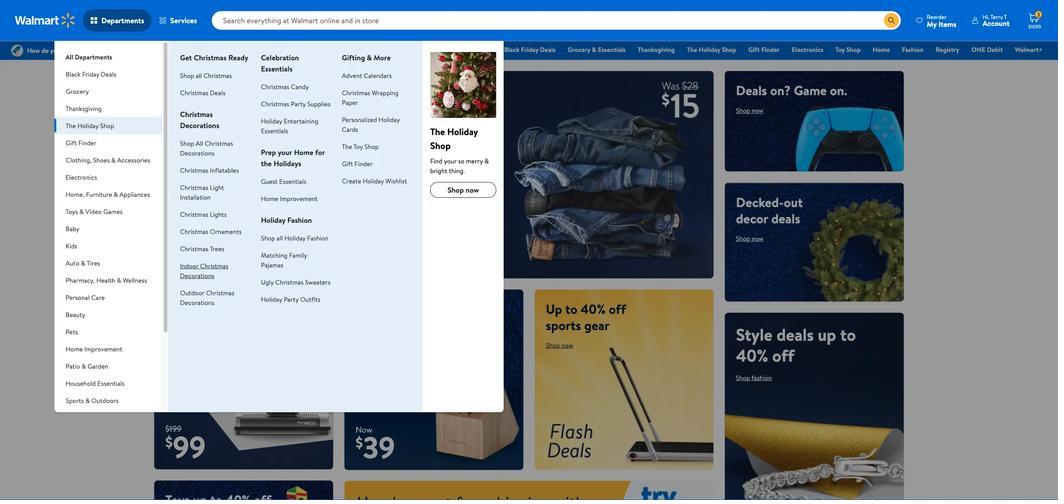 Task type: vqa. For each thing, say whether or not it's contained in the screenshot.
the Holiday in The Holiday Shop Find your so merry & bright thing.
yes



Task type: describe. For each thing, give the bounding box(es) containing it.
celebration
[[261, 53, 299, 63]]

shop now link for up to 40% off sports gear
[[546, 341, 573, 350]]

deals down shop all christmas link
[[210, 88, 225, 97]]

black for black friday deals link
[[504, 45, 519, 54]]

reorder my items
[[927, 13, 956, 29]]

christmas down "celebration essentials"
[[261, 82, 289, 91]]

christmas down "christmas candy" on the left of page
[[261, 99, 289, 108]]

household essentials button
[[54, 375, 162, 393]]

supplies inside seasonal decor & party supplies
[[66, 423, 89, 433]]

personal
[[66, 293, 90, 302]]

beauty
[[66, 310, 85, 319]]

christmas trees link
[[180, 244, 224, 253]]

for
[[315, 147, 325, 158]]

shop all christmas decorations
[[180, 139, 233, 158]]

sports & outdoors
[[66, 396, 119, 406]]

fashion
[[752, 374, 772, 383]]

christmas up indoor
[[180, 244, 208, 253]]

1 decorations from the top
[[180, 120, 219, 131]]

thanksgiving button
[[54, 100, 162, 117]]

$ for 39
[[356, 433, 363, 454]]

auto & tires
[[66, 259, 100, 268]]

care
[[91, 293, 105, 302]]

gift finder inside gift finder dropdown button
[[66, 138, 96, 147]]

the for the toy shop link
[[342, 142, 352, 151]]

prep your home for the holidays
[[261, 147, 325, 169]]

gift finder for the holiday shop
[[748, 45, 780, 54]]

sweaters
[[305, 278, 330, 287]]

personalized holiday cards
[[342, 115, 400, 134]]

40% inside style deals up to 40% off
[[736, 344, 768, 367]]

christmas up tech
[[203, 71, 232, 80]]

christmas decorations
[[180, 109, 219, 131]]

holiday entertaining essentials link
[[261, 116, 318, 135]]

outfits
[[300, 295, 320, 304]]

shop inside dropdown button
[[100, 121, 114, 130]]

christmas down installation
[[180, 210, 208, 219]]

shop inside shop all christmas decorations
[[180, 139, 194, 148]]

shoes
[[93, 156, 110, 165]]

hi, terry t account
[[983, 13, 1010, 28]]

christmas light installation link
[[180, 183, 224, 202]]

now for home deals up to 30% off
[[181, 283, 193, 292]]

matching family pajamas
[[261, 251, 307, 270]]

to for style
[[840, 323, 856, 346]]

the holiday shop for the holiday shop link
[[687, 45, 736, 54]]

health
[[96, 276, 115, 285]]

the inside the holiday shop find your so merry & bright thing.
[[430, 125, 445, 138]]

baby
[[66, 224, 79, 233]]

auto & tires button
[[54, 255, 162, 272]]

the holiday shop for the holiday shop dropdown button
[[66, 121, 114, 130]]

registry link
[[931, 45, 963, 55]]

matching
[[261, 251, 287, 260]]

so
[[458, 156, 464, 166]]

appliances
[[120, 190, 150, 199]]

ugly christmas sweaters link
[[261, 278, 330, 287]]

shop now link for high tech gifts, huge savings
[[165, 122, 193, 131]]

improvement for 'home improvement' dropdown button
[[84, 345, 122, 354]]

christmas inside shop all christmas decorations
[[205, 139, 233, 148]]

home,
[[66, 190, 84, 199]]

create holiday wishlist
[[342, 176, 407, 186]]

holiday inside dropdown button
[[77, 121, 99, 130]]

installation
[[180, 193, 211, 202]]

hi,
[[983, 13, 989, 21]]

gift for the holiday shop
[[748, 45, 760, 54]]

household
[[66, 379, 96, 388]]

shop all holiday fashion link
[[261, 234, 328, 243]]

shop now for up to 40% off sports gear
[[546, 341, 573, 350]]

personalized
[[342, 115, 377, 124]]

deals inside dropdown button
[[101, 70, 116, 79]]

grocery button
[[54, 83, 162, 100]]

0 vertical spatial supplies
[[307, 99, 330, 108]]

indoor
[[180, 262, 198, 271]]

the for the holiday shop dropdown button
[[66, 121, 76, 130]]

shop now for decked-out decor deals
[[736, 234, 763, 243]]

paper
[[342, 98, 358, 107]]

home link
[[869, 45, 894, 55]]

matching family pajamas link
[[261, 251, 307, 270]]

high tech gifts, huge savings
[[165, 81, 285, 116]]

all for get
[[196, 71, 202, 80]]

toy shop link
[[831, 45, 865, 55]]

trees
[[210, 244, 224, 253]]

pharmacy, health & wellness button
[[54, 272, 162, 289]]

household essentials
[[66, 379, 125, 388]]

walmart+ link
[[1011, 45, 1047, 55]]

home improvement button
[[54, 341, 162, 358]]

was dollar $199, now dollar 99 group
[[154, 424, 206, 470]]

guest essentials
[[261, 177, 306, 186]]

the toy shop link
[[342, 142, 379, 151]]

decorations inside indoor christmas decorations
[[180, 271, 214, 280]]

sports
[[66, 396, 84, 406]]

$10.93
[[1029, 23, 1041, 30]]

home deals are served
[[356, 300, 483, 318]]

are
[[425, 300, 443, 318]]

shop now for high tech gifts, huge savings
[[165, 122, 193, 131]]

99
[[173, 426, 206, 468]]

to inside up to 40% off sports gear
[[565, 300, 577, 318]]

shop all christmas link
[[180, 71, 232, 80]]

now for high tech gifts, huge savings
[[181, 122, 193, 131]]

now for decked-out decor deals
[[752, 234, 763, 243]]

pharmacy, health & wellness
[[66, 276, 147, 285]]

create holiday wishlist link
[[342, 176, 407, 186]]

christmas candy
[[261, 82, 309, 91]]

sports & outdoors button
[[54, 393, 162, 410]]

gifting & more
[[342, 53, 391, 63]]

party for holiday
[[284, 295, 299, 304]]

Search search field
[[212, 11, 901, 30]]

ugly
[[261, 278, 274, 287]]

clothing, shoes & accessories button
[[54, 152, 162, 169]]

decorations inside outdoor christmas decorations
[[180, 298, 214, 307]]

all for holiday
[[277, 234, 283, 243]]

essentials for celebration essentials
[[261, 64, 293, 74]]

up to 40% off sports gear
[[546, 300, 626, 335]]

shop inside the holiday shop find your so merry & bright thing.
[[430, 139, 451, 152]]

christmas lights link
[[180, 210, 227, 219]]

tires
[[87, 259, 100, 268]]

deals for home deals are served
[[393, 300, 422, 318]]

christmas up christmas trees
[[180, 227, 208, 236]]

fashion link
[[898, 45, 928, 55]]

pajamas
[[261, 261, 283, 270]]

home deals up to 30% off
[[165, 211, 251, 276]]

toys
[[66, 207, 78, 216]]

essentials inside grocery & essentials link
[[598, 45, 626, 54]]

decor
[[92, 414, 109, 423]]

friday for black friday deals dropdown button
[[82, 70, 99, 79]]

baby button
[[54, 220, 162, 238]]

home inside 'home improvement' dropdown button
[[66, 345, 83, 354]]

registry
[[936, 45, 959, 54]]

beauty button
[[54, 306, 162, 324]]

deals left the on?
[[736, 81, 767, 100]]

improvement for home improvement 'link'
[[280, 194, 318, 203]]

deals on? game on.
[[736, 81, 847, 100]]

light
[[210, 183, 224, 192]]

out
[[784, 193, 803, 211]]

more
[[374, 53, 391, 63]]

black friday deals for black friday deals dropdown button
[[66, 70, 116, 79]]



Task type: locate. For each thing, give the bounding box(es) containing it.
outdoor christmas decorations
[[180, 289, 234, 307]]

shop now for deals on? game on.
[[736, 106, 763, 115]]

1 horizontal spatial your
[[444, 156, 457, 166]]

christmas down trees
[[200, 262, 228, 271]]

search icon image
[[888, 17, 895, 24]]

$ for 99
[[165, 432, 173, 453]]

$ inside $199 $ 99
[[165, 432, 173, 453]]

on.
[[830, 81, 847, 100]]

off inside up to 40% off sports gear
[[609, 300, 626, 318]]

essentials for household essentials
[[97, 379, 125, 388]]

1 vertical spatial fashion
[[287, 215, 312, 226]]

your left so
[[444, 156, 457, 166]]

finder
[[761, 45, 780, 54], [78, 138, 96, 147], [355, 159, 373, 168]]

essentials inside "celebration essentials"
[[261, 64, 293, 74]]

the holiday shop
[[687, 45, 736, 54], [66, 121, 114, 130]]

2 vertical spatial fashion
[[307, 234, 328, 243]]

1 vertical spatial grocery
[[66, 87, 89, 96]]

toy down cards
[[353, 142, 363, 151]]

$199
[[165, 424, 181, 435]]

off for style deals up to 40% off
[[772, 344, 794, 367]]

0 vertical spatial fashion
[[902, 45, 923, 54]]

& inside dropdown button
[[117, 276, 121, 285]]

0 vertical spatial the holiday shop
[[687, 45, 736, 54]]

1 horizontal spatial off
[[609, 300, 626, 318]]

finder inside dropdown button
[[78, 138, 96, 147]]

friday for black friday deals link
[[521, 45, 538, 54]]

grocery & essentials link
[[563, 45, 630, 55]]

shop now link
[[736, 106, 763, 115], [165, 122, 193, 131], [430, 182, 496, 198], [736, 234, 763, 243], [165, 283, 193, 292], [546, 341, 573, 350]]

party down sports & outdoors dropdown button at left
[[116, 414, 131, 423]]

now
[[752, 106, 763, 115], [181, 122, 193, 131], [466, 185, 479, 195], [752, 234, 763, 243], [181, 283, 193, 292], [561, 341, 573, 350]]

the holiday shop link
[[683, 45, 740, 55]]

1 vertical spatial up
[[818, 323, 836, 346]]

0 horizontal spatial up
[[165, 232, 184, 256]]

0 horizontal spatial the holiday shop
[[66, 121, 114, 130]]

0 horizontal spatial to
[[188, 232, 203, 256]]

0 horizontal spatial finder
[[78, 138, 96, 147]]

friday down walmart site-wide search field
[[521, 45, 538, 54]]

party for christmas
[[291, 99, 306, 108]]

1 horizontal spatial up
[[818, 323, 836, 346]]

thanksgiving inside 'dropdown button'
[[66, 104, 102, 113]]

2 vertical spatial finder
[[355, 159, 373, 168]]

home inside home link
[[873, 45, 890, 54]]

the inside the holiday shop dropdown button
[[66, 121, 76, 130]]

1 vertical spatial gift finder link
[[342, 159, 373, 168]]

video
[[85, 207, 102, 216]]

essentials up home improvement 'link'
[[279, 177, 306, 186]]

christmas inside outdoor christmas decorations
[[206, 289, 234, 298]]

decorations down indoor
[[180, 271, 214, 280]]

ready
[[228, 53, 248, 63]]

0 vertical spatial home improvement
[[261, 194, 318, 203]]

1 horizontal spatial all
[[196, 139, 203, 148]]

the
[[687, 45, 697, 54], [66, 121, 76, 130], [430, 125, 445, 138], [342, 142, 352, 151]]

now for up to 40% off sports gear
[[561, 341, 573, 350]]

1 horizontal spatial black
[[504, 45, 519, 54]]

outdoor christmas decorations link
[[180, 289, 234, 307]]

fashion right home link
[[902, 45, 923, 54]]

now down deals on? game on.
[[752, 106, 763, 115]]

0 vertical spatial toy
[[835, 45, 845, 54]]

personal care
[[66, 293, 105, 302]]

1 vertical spatial thanksgiving
[[66, 104, 102, 113]]

now dollar 39 null group
[[344, 424, 395, 471]]

deals for home deals up to 30% off
[[213, 211, 251, 235]]

0 vertical spatial all
[[66, 52, 73, 61]]

get
[[180, 53, 192, 63]]

shop now link for deals on? game on.
[[736, 106, 763, 115]]

ugly christmas sweaters
[[261, 278, 330, 287]]

holiday inside holiday entertaining essentials
[[261, 116, 282, 126]]

up for home deals up to 30% off
[[165, 232, 184, 256]]

shop now
[[736, 106, 763, 115], [165, 122, 193, 131], [447, 185, 479, 195], [736, 234, 763, 243], [165, 283, 193, 292], [546, 341, 573, 350]]

christmas inside christmas wrapping paper
[[342, 88, 370, 97]]

1 vertical spatial electronics
[[66, 173, 97, 182]]

deals inside the home deals up to 30% off
[[213, 211, 251, 235]]

gift finder link left "electronics" link
[[744, 45, 784, 55]]

christmas up holiday party outfits link
[[275, 278, 304, 287]]

the inside the holiday shop link
[[687, 45, 697, 54]]

christmas up savings
[[180, 88, 208, 97]]

2 vertical spatial gift
[[342, 159, 353, 168]]

electronics left toy shop
[[792, 45, 823, 54]]

home improvement for home improvement 'link'
[[261, 194, 318, 203]]

the right thanksgiving link
[[687, 45, 697, 54]]

0 horizontal spatial 40%
[[581, 300, 606, 318]]

$199 $ 99
[[165, 424, 206, 468]]

now down sports
[[561, 341, 573, 350]]

0 horizontal spatial your
[[278, 147, 292, 158]]

1 vertical spatial home improvement
[[66, 345, 122, 354]]

0 horizontal spatial gift
[[66, 138, 77, 147]]

finder for the toy shop
[[355, 159, 373, 168]]

0 vertical spatial up
[[165, 232, 184, 256]]

walmart image
[[15, 13, 75, 28]]

one
[[971, 45, 985, 54]]

1 vertical spatial black
[[66, 70, 81, 79]]

shop now link for decked-out decor deals
[[736, 234, 763, 243]]

calendars
[[364, 71, 392, 80]]

essentials inside household essentials 'dropdown button'
[[97, 379, 125, 388]]

one debit link
[[967, 45, 1007, 55]]

3 decorations from the top
[[180, 271, 214, 280]]

1 horizontal spatial supplies
[[307, 99, 330, 108]]

electronics down clothing,
[[66, 173, 97, 182]]

your inside the holiday shop find your so merry & bright thing.
[[444, 156, 457, 166]]

gift finder link down the toy shop on the top left of the page
[[342, 159, 373, 168]]

gift up clothing,
[[66, 138, 77, 147]]

grocery for grocery & essentials
[[568, 45, 590, 54]]

departments button
[[83, 9, 152, 32]]

2 horizontal spatial gift
[[748, 45, 760, 54]]

decorations inside shop all christmas decorations
[[180, 149, 214, 158]]

shop now link for home deals up to 30% off
[[165, 283, 193, 292]]

party down candy in the top left of the page
[[291, 99, 306, 108]]

0 vertical spatial all
[[196, 71, 202, 80]]

essentials up prep
[[261, 126, 288, 135]]

2 decorations from the top
[[180, 149, 214, 158]]

home improvement for 'home improvement' dropdown button
[[66, 345, 122, 354]]

to
[[188, 232, 203, 256], [565, 300, 577, 318], [840, 323, 856, 346]]

christmas inside indoor christmas decorations
[[200, 262, 228, 271]]

fashion up shop all holiday fashion "link"
[[287, 215, 312, 226]]

shop now for home deals up to 30% off
[[165, 283, 193, 292]]

now down merry
[[466, 185, 479, 195]]

1 horizontal spatial home improvement
[[261, 194, 318, 203]]

1 vertical spatial 40%
[[736, 344, 768, 367]]

1 horizontal spatial gift finder link
[[744, 45, 784, 55]]

all up black friday deals dropdown button
[[66, 52, 73, 61]]

all down christmas decorations
[[196, 139, 203, 148]]

home inside the home deals up to 30% off
[[165, 211, 209, 235]]

shop all holiday fashion
[[261, 234, 328, 243]]

1 horizontal spatial the holiday shop
[[687, 45, 736, 54]]

home improvement up the garden
[[66, 345, 122, 354]]

40% up shop fashion
[[736, 344, 768, 367]]

the for the holiday shop link
[[687, 45, 697, 54]]

0 horizontal spatial gift finder
[[66, 138, 96, 147]]

grocery inside grocery & essentials link
[[568, 45, 590, 54]]

black friday deals inside black friday deals dropdown button
[[66, 70, 116, 79]]

& inside the holiday shop find your so merry & bright thing.
[[484, 156, 489, 166]]

improvement inside dropdown button
[[84, 345, 122, 354]]

4 decorations from the top
[[180, 298, 214, 307]]

gift up create
[[342, 159, 353, 168]]

gift finder up clothing,
[[66, 138, 96, 147]]

improvement down guest essentials link
[[280, 194, 318, 203]]

home improvement inside dropdown button
[[66, 345, 122, 354]]

gift for the toy shop
[[342, 159, 353, 168]]

supplies
[[307, 99, 330, 108], [66, 423, 89, 433]]

1 horizontal spatial 40%
[[736, 344, 768, 367]]

christmas wrapping paper link
[[342, 88, 399, 107]]

services
[[170, 15, 197, 26]]

1 horizontal spatial $
[[356, 433, 363, 454]]

accessories
[[117, 156, 150, 165]]

black friday deals down all departments
[[66, 70, 116, 79]]

huge
[[257, 81, 285, 100]]

improvement down pets dropdown button
[[84, 345, 122, 354]]

the holiday shop find your so merry & bright thing.
[[430, 125, 489, 175]]

39
[[363, 427, 395, 469]]

friday
[[521, 45, 538, 54], [82, 70, 99, 79]]

essentials left thanksgiving link
[[598, 45, 626, 54]]

black inside black friday deals dropdown button
[[66, 70, 81, 79]]

& inside seasonal decor & party supplies
[[111, 414, 115, 423]]

home improvement down guest essentials link
[[261, 194, 318, 203]]

1 horizontal spatial finder
[[355, 159, 373, 168]]

party down ugly christmas sweaters
[[284, 295, 299, 304]]

off for home deals up to 30% off
[[165, 253, 188, 276]]

style
[[736, 323, 772, 346]]

1 vertical spatial departments
[[75, 52, 112, 61]]

off inside the home deals up to 30% off
[[165, 253, 188, 276]]

1 horizontal spatial gift finder
[[342, 159, 373, 168]]

fashion down holiday fashion
[[307, 234, 328, 243]]

1 horizontal spatial improvement
[[280, 194, 318, 203]]

1 vertical spatial finder
[[78, 138, 96, 147]]

1 horizontal spatial grocery
[[568, 45, 590, 54]]

finder down the toy shop link
[[355, 159, 373, 168]]

1 vertical spatial improvement
[[84, 345, 122, 354]]

christmas inflatables
[[180, 166, 239, 175]]

black inside black friday deals link
[[504, 45, 519, 54]]

black friday deals button
[[54, 66, 162, 83]]

wrapping
[[372, 88, 399, 97]]

essentials down patio & garden dropdown button
[[97, 379, 125, 388]]

electronics inside the electronics dropdown button
[[66, 173, 97, 182]]

1 vertical spatial off
[[609, 300, 626, 318]]

1 horizontal spatial gift
[[342, 159, 353, 168]]

0 horizontal spatial home improvement
[[66, 345, 122, 354]]

all up christmas deals link
[[196, 71, 202, 80]]

sports
[[546, 317, 581, 335]]

1 horizontal spatial to
[[565, 300, 577, 318]]

0 vertical spatial electronics
[[792, 45, 823, 54]]

your
[[278, 147, 292, 158], [444, 156, 457, 166]]

black friday deals link
[[500, 45, 560, 55]]

1 vertical spatial all
[[196, 139, 203, 148]]

thanksgiving for thanksgiving 'dropdown button'
[[66, 104, 102, 113]]

0 vertical spatial gift finder
[[748, 45, 780, 54]]

gift right the holiday shop link
[[748, 45, 760, 54]]

holiday inside personalized holiday cards
[[379, 115, 400, 124]]

Walmart Site-Wide search field
[[212, 11, 901, 30]]

1 vertical spatial all
[[277, 234, 283, 243]]

terry
[[990, 13, 1003, 21]]

gift finder left "electronics" link
[[748, 45, 780, 54]]

the down cards
[[342, 142, 352, 151]]

0 horizontal spatial black
[[66, 70, 81, 79]]

christmas inside christmas light installation
[[180, 183, 208, 192]]

0 horizontal spatial black friday deals
[[66, 70, 116, 79]]

0 vertical spatial black friday deals
[[504, 45, 556, 54]]

0 horizontal spatial friday
[[82, 70, 99, 79]]

up inside style deals up to 40% off
[[818, 323, 836, 346]]

friday inside black friday deals dropdown button
[[82, 70, 99, 79]]

all up "matching"
[[277, 234, 283, 243]]

toy shop
[[835, 45, 861, 54]]

up inside the home deals up to 30% off
[[165, 232, 184, 256]]

1 vertical spatial supplies
[[66, 423, 89, 433]]

account
[[983, 18, 1010, 28]]

0 vertical spatial black
[[504, 45, 519, 54]]

0 vertical spatial party
[[291, 99, 306, 108]]

40% right up
[[581, 300, 606, 318]]

0 vertical spatial friday
[[521, 45, 538, 54]]

friday inside black friday deals link
[[521, 45, 538, 54]]

christmas wrapping paper
[[342, 88, 399, 107]]

christmas up paper
[[342, 88, 370, 97]]

thanksgiving link
[[633, 45, 679, 55]]

departments inside dropdown button
[[101, 15, 144, 26]]

0 vertical spatial departments
[[101, 15, 144, 26]]

home, furniture & appliances button
[[54, 186, 162, 203]]

grocery for grocery
[[66, 87, 89, 96]]

christmas up installation
[[180, 183, 208, 192]]

1 horizontal spatial thanksgiving
[[638, 45, 675, 54]]

christmas
[[194, 53, 227, 63], [203, 71, 232, 80], [261, 82, 289, 91], [180, 88, 208, 97], [342, 88, 370, 97], [261, 99, 289, 108], [180, 109, 213, 120], [205, 139, 233, 148], [180, 166, 208, 175], [180, 183, 208, 192], [180, 210, 208, 219], [180, 227, 208, 236], [180, 244, 208, 253], [200, 262, 228, 271], [275, 278, 304, 287], [206, 289, 234, 298]]

shop all christmas
[[180, 71, 232, 80]]

essentials for guest essentials
[[279, 177, 306, 186]]

christmas up inflatables
[[205, 139, 233, 148]]

home improvement
[[261, 194, 318, 203], [66, 345, 122, 354]]

pets button
[[54, 324, 162, 341]]

the holiday shop image
[[430, 52, 496, 118]]

all departments
[[66, 52, 112, 61]]

0 vertical spatial thanksgiving
[[638, 45, 675, 54]]

party inside seasonal decor & party supplies
[[116, 414, 131, 423]]

clothing,
[[66, 156, 91, 165]]

to inside style deals up to 40% off
[[840, 323, 856, 346]]

kids button
[[54, 238, 162, 255]]

1 vertical spatial friday
[[82, 70, 99, 79]]

candy
[[291, 82, 309, 91]]

up for style deals up to 40% off
[[818, 323, 836, 346]]

deals inside decked-out decor deals
[[771, 210, 800, 228]]

2 horizontal spatial off
[[772, 344, 794, 367]]

holiday inside the holiday shop find your so merry & bright thing.
[[447, 125, 478, 138]]

thanksgiving for thanksgiving link
[[638, 45, 675, 54]]

3
[[1037, 11, 1040, 18]]

up
[[546, 300, 562, 318]]

finder for the holiday shop
[[761, 45, 780, 54]]

deals for style deals up to 40% off
[[776, 323, 814, 346]]

to inside the home deals up to 30% off
[[188, 232, 203, 256]]

departments up the all departments link in the left of the page
[[101, 15, 144, 26]]

deals up grocery dropdown button
[[101, 70, 116, 79]]

christmas deals
[[180, 88, 225, 97]]

0 horizontal spatial $
[[165, 432, 173, 453]]

christmas party supplies link
[[261, 99, 330, 108]]

finder up clothing,
[[78, 138, 96, 147]]

off inside style deals up to 40% off
[[772, 344, 794, 367]]

seasonal decor & party supplies
[[66, 414, 131, 433]]

0 horizontal spatial grocery
[[66, 87, 89, 96]]

1 vertical spatial gift
[[66, 138, 77, 147]]

0 horizontal spatial gift finder link
[[342, 159, 373, 168]]

0 vertical spatial gift
[[748, 45, 760, 54]]

1 vertical spatial to
[[565, 300, 577, 318]]

2 horizontal spatial gift finder
[[748, 45, 780, 54]]

guest essentials link
[[261, 177, 306, 186]]

2 horizontal spatial to
[[840, 323, 856, 346]]

christmas inside christmas decorations
[[180, 109, 213, 120]]

1 horizontal spatial toy
[[835, 45, 845, 54]]

$ inside now $ 39
[[356, 433, 363, 454]]

now down decor
[[752, 234, 763, 243]]

1 vertical spatial black friday deals
[[66, 70, 116, 79]]

shop all christmas decorations link
[[180, 139, 233, 158]]

electronics for "electronics" link
[[792, 45, 823, 54]]

1 horizontal spatial black friday deals
[[504, 45, 556, 54]]

now down indoor
[[181, 283, 193, 292]]

black for black friday deals dropdown button
[[66, 70, 81, 79]]

0 vertical spatial improvement
[[280, 194, 318, 203]]

gift finder link for the holiday shop
[[744, 45, 784, 55]]

gear
[[584, 317, 610, 335]]

0 horizontal spatial off
[[165, 253, 188, 276]]

1 horizontal spatial electronics
[[792, 45, 823, 54]]

black friday deals inside black friday deals link
[[504, 45, 556, 54]]

1 vertical spatial toy
[[353, 142, 363, 151]]

2 vertical spatial party
[[116, 414, 131, 423]]

christmas light installation
[[180, 183, 224, 202]]

1 horizontal spatial all
[[277, 234, 283, 243]]

christmas up christmas light installation
[[180, 166, 208, 175]]

deals down walmart site-wide search field
[[540, 45, 556, 54]]

1 vertical spatial party
[[284, 295, 299, 304]]

2 vertical spatial to
[[840, 323, 856, 346]]

0 horizontal spatial thanksgiving
[[66, 104, 102, 113]]

decorations up christmas inflatables link on the top of the page
[[180, 149, 214, 158]]

the holiday shop inside dropdown button
[[66, 121, 114, 130]]

home inside prep your home for the holidays
[[294, 147, 313, 158]]

all inside shop all christmas decorations
[[196, 139, 203, 148]]

shop fashion
[[736, 374, 772, 383]]

grocery down black friday deals dropdown button
[[66, 87, 89, 96]]

0 horizontal spatial improvement
[[84, 345, 122, 354]]

1 vertical spatial the holiday shop
[[66, 121, 114, 130]]

holiday party outfits link
[[261, 295, 320, 304]]

to for home
[[188, 232, 203, 256]]

gift finder button
[[54, 134, 162, 152]]

christmas up the shop all christmas
[[194, 53, 227, 63]]

bright
[[430, 166, 447, 175]]

1 horizontal spatial friday
[[521, 45, 538, 54]]

toy right "electronics" link
[[835, 45, 845, 54]]

black friday deals for black friday deals link
[[504, 45, 556, 54]]

2 horizontal spatial finder
[[761, 45, 780, 54]]

grocery inside grocery dropdown button
[[66, 87, 89, 96]]

0 vertical spatial 40%
[[581, 300, 606, 318]]

now for deals on? game on.
[[752, 106, 763, 115]]

christmas down indoor christmas decorations link
[[206, 289, 234, 298]]

supplies down seasonal at left
[[66, 423, 89, 433]]

departments up black friday deals dropdown button
[[75, 52, 112, 61]]

electronics for the electronics dropdown button
[[66, 173, 97, 182]]

items
[[938, 19, 956, 29]]

essentials down celebration
[[261, 64, 293, 74]]

find
[[430, 156, 442, 166]]

finder left "electronics" link
[[761, 45, 780, 54]]

0 vertical spatial grocery
[[568, 45, 590, 54]]

2 vertical spatial gift finder
[[342, 159, 373, 168]]

family
[[289, 251, 307, 260]]

decorations down savings
[[180, 120, 219, 131]]

grocery down walmart site-wide search field
[[568, 45, 590, 54]]

your inside prep your home for the holidays
[[278, 147, 292, 158]]

friday down all departments
[[82, 70, 99, 79]]

0 horizontal spatial toy
[[353, 142, 363, 151]]

thing.
[[449, 166, 465, 175]]

the up clothing,
[[66, 121, 76, 130]]

0 vertical spatial finder
[[761, 45, 780, 54]]

1 vertical spatial gift finder
[[66, 138, 96, 147]]

home
[[873, 45, 890, 54], [294, 147, 313, 158], [261, 194, 278, 203], [165, 211, 209, 235], [356, 300, 390, 318], [66, 345, 83, 354]]

0 horizontal spatial all
[[66, 52, 73, 61]]

black friday deals down walmart site-wide search field
[[504, 45, 556, 54]]

gift finder down the toy shop on the top left of the page
[[342, 159, 373, 168]]

gift finder link for the toy shop
[[342, 159, 373, 168]]

christmas down christmas deals link
[[180, 109, 213, 120]]

christmas deals link
[[180, 88, 225, 97]]

0 horizontal spatial electronics
[[66, 173, 97, 182]]

gift inside dropdown button
[[66, 138, 77, 147]]

your up holidays
[[278, 147, 292, 158]]

deals inside style deals up to 40% off
[[776, 323, 814, 346]]

personal care button
[[54, 289, 162, 306]]

reorder
[[927, 13, 947, 21]]

2 vertical spatial off
[[772, 344, 794, 367]]

supplies up entertaining
[[307, 99, 330, 108]]

now down savings
[[181, 122, 193, 131]]

ornaments
[[210, 227, 242, 236]]

grocery & essentials
[[568, 45, 626, 54]]

40% inside up to 40% off sports gear
[[581, 300, 606, 318]]

the up find
[[430, 125, 445, 138]]

essentials inside holiday entertaining essentials
[[261, 126, 288, 135]]

decorations down "outdoor"
[[180, 298, 214, 307]]

gift finder for the toy shop
[[342, 159, 373, 168]]



